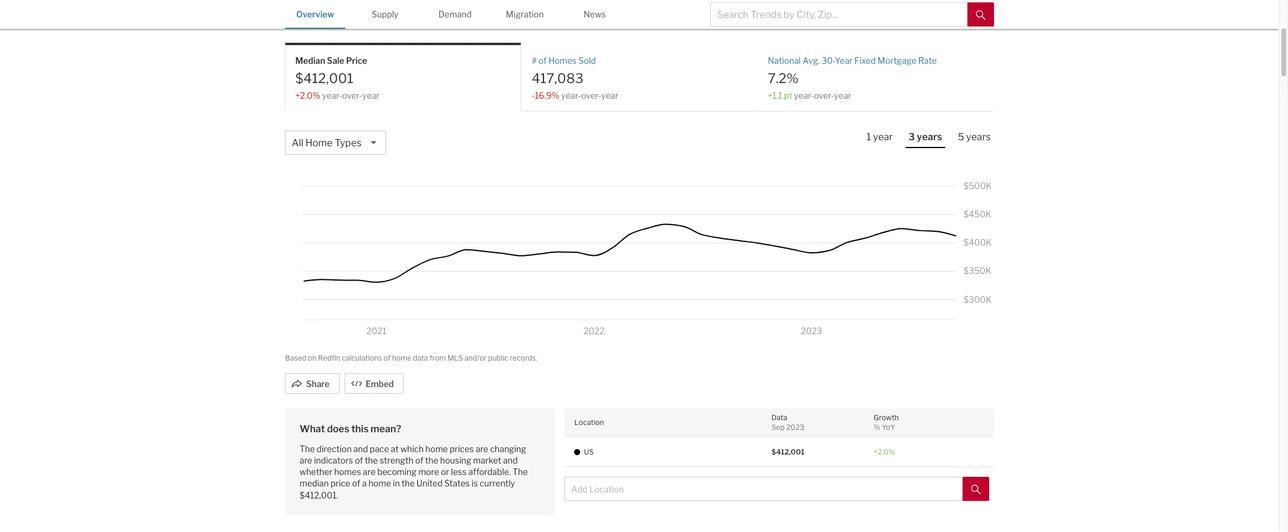 Task type: describe. For each thing, give the bounding box(es) containing it.
this
[[352, 424, 369, 435]]

overview link
[[285, 0, 346, 27]]

of up homes
[[355, 456, 363, 466]]

in
[[393, 479, 400, 489]]

market
[[473, 456, 502, 466]]

or
[[441, 467, 449, 477]]

0 horizontal spatial are
[[300, 456, 312, 466]]

demand
[[439, 9, 472, 19]]

on
[[308, 354, 317, 363]]

year
[[836, 56, 853, 66]]

strength
[[380, 456, 414, 466]]

0 vertical spatial home
[[392, 354, 412, 363]]

what
[[300, 424, 325, 435]]

# of homes sold 417,083 -16.9% year-over-year
[[532, 56, 619, 101]]

becoming
[[378, 467, 417, 477]]

year- inside # of homes sold 417,083 -16.9% year-over-year
[[562, 90, 582, 101]]

which
[[401, 444, 424, 454]]

is
[[472, 479, 478, 489]]

rate
[[919, 56, 937, 66]]

whether
[[300, 467, 333, 477]]

does
[[327, 424, 350, 435]]

over- inside # of homes sold 417,083 -16.9% year-over-year
[[582, 90, 602, 101]]

all
[[292, 137, 304, 149]]

changing
[[490, 444, 527, 454]]

2 vertical spatial home
[[369, 479, 391, 489]]

supply link
[[355, 0, 416, 27]]

sale
[[327, 56, 345, 66]]

records.
[[510, 354, 538, 363]]

data
[[413, 354, 428, 363]]

of left a
[[352, 479, 360, 489]]

30-
[[822, 56, 836, 66]]

migration link
[[495, 0, 555, 27]]

3
[[909, 131, 915, 143]]

growth
[[874, 413, 899, 422]]

share button
[[285, 373, 340, 394]]

5 years
[[959, 131, 992, 143]]

5 years button
[[956, 131, 995, 147]]

0 horizontal spatial the
[[365, 456, 378, 466]]

year- inside median sale price $412,001 +2.0% year-over-year
[[322, 90, 342, 101]]

national
[[768, 56, 801, 66]]

overview
[[296, 9, 335, 19]]

417,083
[[532, 70, 584, 86]]

location
[[575, 418, 604, 427]]

sold
[[579, 56, 596, 66]]

prices
[[450, 444, 474, 454]]

year inside button
[[874, 131, 893, 143]]

2023
[[787, 423, 805, 432]]

avg.
[[803, 56, 820, 66]]

embed button
[[345, 373, 404, 394]]

year inside "national avg. 30-year fixed mortgage rate 7.2% +1.1 pt year-over-year"
[[835, 90, 852, 101]]

submit search image
[[976, 10, 986, 20]]

$412,001.
[[300, 490, 338, 501]]

mls
[[448, 354, 463, 363]]

what does this mean?
[[300, 424, 402, 435]]

all home types
[[292, 137, 362, 149]]

mortgage
[[878, 56, 917, 66]]

0 horizontal spatial and
[[354, 444, 368, 454]]

more
[[419, 467, 439, 477]]

of right calculations
[[384, 354, 391, 363]]

1 horizontal spatial and
[[503, 456, 518, 466]]

at
[[391, 444, 399, 454]]

states
[[445, 479, 470, 489]]

1 vertical spatial +2.0%
[[874, 448, 896, 457]]

7.2%
[[768, 70, 799, 86]]

mean?
[[371, 424, 402, 435]]

$412,001 inside median sale price $412,001 +2.0% year-over-year
[[296, 70, 354, 86]]

of down which
[[416, 456, 424, 466]]

less
[[451, 467, 467, 477]]

migration
[[506, 9, 544, 19]]

embed
[[366, 379, 394, 389]]

2 vertical spatial are
[[363, 467, 376, 477]]

based
[[285, 354, 307, 363]]

median
[[300, 479, 329, 489]]

share
[[306, 379, 330, 389]]

sep
[[772, 423, 785, 432]]

growth % yoy
[[874, 413, 899, 432]]



Task type: locate. For each thing, give the bounding box(es) containing it.
1 year
[[867, 131, 893, 143]]

years inside button
[[967, 131, 992, 143]]

supply
[[372, 9, 399, 19]]

3 over- from the left
[[815, 90, 835, 101]]

3 year- from the left
[[795, 90, 815, 101]]

and down 'changing'
[[503, 456, 518, 466]]

+2.0% inside median sale price $412,001 +2.0% year-over-year
[[296, 90, 321, 101]]

and
[[354, 444, 368, 454], [503, 456, 518, 466]]

1 year- from the left
[[322, 90, 342, 101]]

year- right pt
[[795, 90, 815, 101]]

-
[[532, 90, 535, 101]]

1 horizontal spatial are
[[363, 467, 376, 477]]

1 horizontal spatial over-
[[582, 90, 602, 101]]

fixed
[[855, 56, 876, 66]]

0 vertical spatial are
[[476, 444, 489, 454]]

0 vertical spatial +2.0%
[[296, 90, 321, 101]]

years right 3
[[917, 131, 943, 143]]

year- down sale
[[322, 90, 342, 101]]

1 vertical spatial home
[[426, 444, 448, 454]]

0 vertical spatial and
[[354, 444, 368, 454]]

news
[[584, 9, 606, 19]]

direction
[[317, 444, 352, 454]]

%
[[874, 423, 881, 432]]

median sale price $412,001 +2.0% year-over-year
[[296, 56, 380, 101]]

united
[[417, 479, 443, 489]]

3 years button
[[906, 131, 946, 148]]

redfin
[[318, 354, 341, 363]]

1 vertical spatial the
[[513, 467, 528, 477]]

2 horizontal spatial the
[[426, 456, 439, 466]]

$412,001 down sale
[[296, 70, 354, 86]]

home up housing
[[426, 444, 448, 454]]

news link
[[565, 0, 625, 27]]

1 horizontal spatial the
[[513, 467, 528, 477]]

are up market
[[476, 444, 489, 454]]

us
[[584, 448, 594, 457]]

the
[[300, 444, 315, 454], [513, 467, 528, 477]]

from
[[430, 354, 446, 363]]

+2.0% down yoy
[[874, 448, 896, 457]]

1
[[867, 131, 872, 143]]

data sep 2023
[[772, 413, 805, 432]]

0 vertical spatial the
[[300, 444, 315, 454]]

based on redfin calculations of home data from mls and/or public records.
[[285, 354, 538, 363]]

1 horizontal spatial $412,001
[[772, 448, 805, 457]]

0 horizontal spatial years
[[917, 131, 943, 143]]

0 horizontal spatial over-
[[342, 90, 363, 101]]

2 horizontal spatial are
[[476, 444, 489, 454]]

1 vertical spatial and
[[503, 456, 518, 466]]

year- inside "national avg. 30-year fixed mortgage rate 7.2% +1.1 pt year-over-year"
[[795, 90, 815, 101]]

submit search image
[[972, 485, 981, 495]]

2 over- from the left
[[582, 90, 602, 101]]

1 horizontal spatial year-
[[562, 90, 582, 101]]

year inside # of homes sold 417,083 -16.9% year-over-year
[[602, 90, 619, 101]]

2 horizontal spatial over-
[[815, 90, 835, 101]]

the down pace
[[365, 456, 378, 466]]

pace
[[370, 444, 389, 454]]

year-
[[322, 90, 342, 101], [562, 90, 582, 101], [795, 90, 815, 101]]

over- down sold
[[582, 90, 602, 101]]

and left pace
[[354, 444, 368, 454]]

and/or
[[465, 354, 487, 363]]

+1.1
[[768, 90, 783, 101]]

over- inside median sale price $412,001 +2.0% year-over-year
[[342, 90, 363, 101]]

1 horizontal spatial home
[[392, 354, 412, 363]]

2 years from the left
[[967, 131, 992, 143]]

affordable.
[[469, 467, 511, 477]]

are up whether
[[300, 456, 312, 466]]

years right 5
[[967, 131, 992, 143]]

$412,001
[[296, 70, 354, 86], [772, 448, 805, 457]]

yoy
[[882, 423, 896, 432]]

median
[[296, 56, 325, 66]]

the down what
[[300, 444, 315, 454]]

home
[[306, 137, 333, 149]]

over-
[[342, 90, 363, 101], [582, 90, 602, 101], [815, 90, 835, 101]]

price
[[346, 56, 367, 66]]

home
[[392, 354, 412, 363], [426, 444, 448, 454], [369, 479, 391, 489]]

1 horizontal spatial the
[[402, 479, 415, 489]]

homes
[[549, 56, 577, 66]]

home left the data
[[392, 354, 412, 363]]

years
[[917, 131, 943, 143], [967, 131, 992, 143]]

of
[[539, 56, 547, 66], [384, 354, 391, 363], [355, 456, 363, 466], [416, 456, 424, 466], [352, 479, 360, 489]]

+2.0% down the median
[[296, 90, 321, 101]]

years for 3 years
[[917, 131, 943, 143]]

years for 5 years
[[967, 131, 992, 143]]

national avg. 30-year fixed mortgage rate 7.2% +1.1 pt year-over-year
[[768, 56, 937, 101]]

years inside button
[[917, 131, 943, 143]]

the up currently
[[513, 467, 528, 477]]

0 horizontal spatial home
[[369, 479, 391, 489]]

calculations
[[342, 354, 382, 363]]

over- inside "national avg. 30-year fixed mortgage rate 7.2% +1.1 pt year-over-year"
[[815, 90, 835, 101]]

1 horizontal spatial years
[[967, 131, 992, 143]]

0 horizontal spatial $412,001
[[296, 70, 354, 86]]

demand link
[[425, 0, 485, 27]]

public
[[488, 354, 509, 363]]

2 year- from the left
[[562, 90, 582, 101]]

homes
[[334, 467, 361, 477]]

16.9%
[[535, 90, 560, 101]]

over- down price
[[342, 90, 363, 101]]

housing
[[440, 456, 472, 466]]

of inside # of homes sold 417,083 -16.9% year-over-year
[[539, 56, 547, 66]]

#
[[532, 56, 537, 66]]

Add Location search field
[[565, 477, 963, 502]]

1 vertical spatial are
[[300, 456, 312, 466]]

3 years
[[909, 131, 943, 143]]

the
[[365, 456, 378, 466], [426, 456, 439, 466], [402, 479, 415, 489]]

0 horizontal spatial the
[[300, 444, 315, 454]]

home right a
[[369, 479, 391, 489]]

1 years from the left
[[917, 131, 943, 143]]

a
[[362, 479, 367, 489]]

1 over- from the left
[[342, 90, 363, 101]]

pt
[[785, 90, 793, 101]]

1 vertical spatial $412,001
[[772, 448, 805, 457]]

year- down 417,083
[[562, 90, 582, 101]]

the up more
[[426, 456, 439, 466]]

2 horizontal spatial home
[[426, 444, 448, 454]]

price
[[331, 479, 351, 489]]

the right in
[[402, 479, 415, 489]]

0 horizontal spatial +2.0%
[[296, 90, 321, 101]]

the direction and pace at which home prices are changing are indicators of the strength of the housing market and whether homes are becoming more or less affordable. the median price of a home in the united states is currently $412,001.
[[300, 444, 528, 501]]

$412,001 down 2023
[[772, 448, 805, 457]]

are up a
[[363, 467, 376, 477]]

Search Trends by City, Zip... search field
[[711, 2, 968, 27]]

0 horizontal spatial year-
[[322, 90, 342, 101]]

2 horizontal spatial year-
[[795, 90, 815, 101]]

1 horizontal spatial +2.0%
[[874, 448, 896, 457]]

5
[[959, 131, 965, 143]]

+2.0%
[[296, 90, 321, 101], [874, 448, 896, 457]]

currently
[[480, 479, 515, 489]]

year
[[363, 90, 380, 101], [602, 90, 619, 101], [835, 90, 852, 101], [874, 131, 893, 143]]

of right #
[[539, 56, 547, 66]]

are
[[476, 444, 489, 454], [300, 456, 312, 466], [363, 467, 376, 477]]

0 vertical spatial $412,001
[[296, 70, 354, 86]]

indicators
[[314, 456, 353, 466]]

types
[[335, 137, 362, 149]]

year inside median sale price $412,001 +2.0% year-over-year
[[363, 90, 380, 101]]

over- down "30-"
[[815, 90, 835, 101]]

1 year button
[[864, 131, 896, 147]]

data
[[772, 413, 788, 422]]



Task type: vqa. For each thing, say whether or not it's contained in the screenshot.
SEARCH link
no



